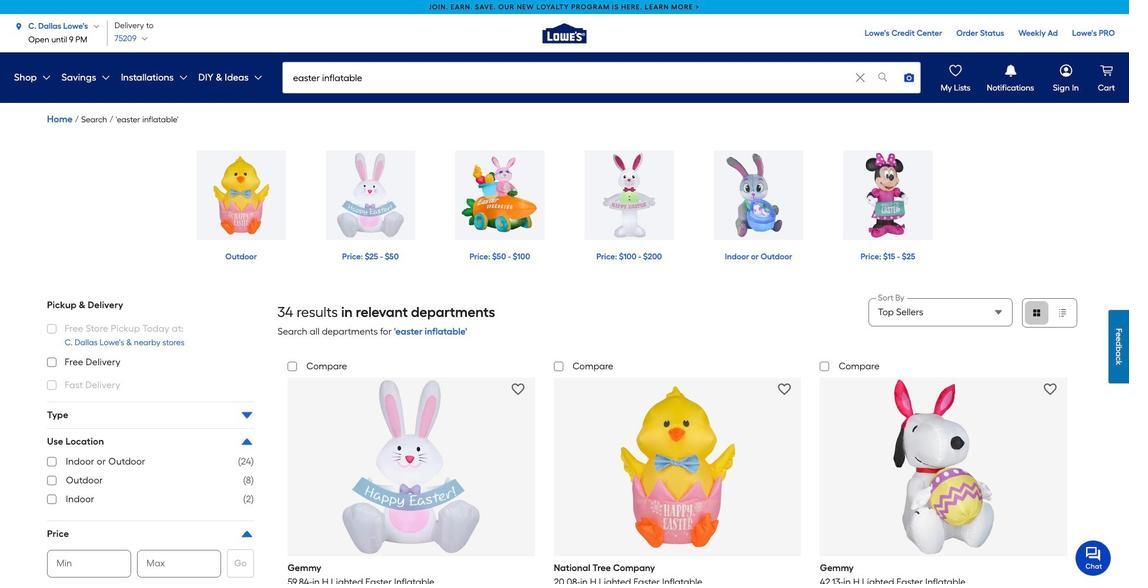 Task type: vqa. For each thing, say whether or not it's contained in the screenshot.
Whether
no



Task type: locate. For each thing, give the bounding box(es) containing it.
lowe's home improvement account image
[[1058, 62, 1075, 79]]

2 horizontal spatial chevron down image
[[174, 73, 188, 82]]

easter inflatable image
[[196, 151, 286, 240], [326, 151, 415, 240], [455, 151, 545, 240], [585, 151, 674, 240], [714, 151, 804, 240], [844, 151, 933, 240]]

1 horizontal spatial heart outline image
[[1044, 383, 1057, 396]]

easter inflatable element
[[116, 113, 179, 127]]

chevron down image
[[137, 35, 148, 42], [37, 73, 51, 82], [174, 73, 188, 82]]

search image
[[877, 71, 889, 83]]

chevron down image
[[88, 23, 100, 30], [96, 73, 110, 82], [249, 73, 263, 82]]

0 horizontal spatial chevron down image
[[37, 73, 51, 82]]

triangle up image
[[240, 435, 254, 449]]

clear element
[[853, 62, 869, 93]]

lowe's home improvement lists image
[[948, 62, 964, 79]]

1 heart outline image from the left
[[512, 383, 525, 396]]

heart outline image
[[512, 383, 525, 396], [1044, 383, 1057, 396]]

0 horizontal spatial heart outline image
[[512, 383, 525, 396]]

triangle down image
[[240, 408, 254, 422]]

lowe's home improvement logo image
[[535, 3, 594, 61]]

59.84-in h lighted easter inflatable image
[[323, 379, 500, 555]]

list view image
[[1058, 308, 1068, 318]]

search element
[[81, 113, 107, 127]]

None search field
[[283, 62, 921, 105]]

20.08-in h lighted easter inflatable image
[[589, 379, 766, 555]]

Search Query text field
[[283, 62, 851, 93]]



Task type: describe. For each thing, give the bounding box(es) containing it.
3 easter inflatable image from the left
[[455, 151, 545, 240]]

2 easter inflatable image from the left
[[326, 151, 415, 240]]

6 easter inflatable image from the left
[[844, 151, 933, 240]]

lowe's home improvement notification center image
[[1003, 62, 1019, 79]]

heart outline image
[[778, 383, 791, 396]]

clear image
[[855, 72, 867, 84]]

1 horizontal spatial chevron down image
[[137, 35, 148, 42]]

triangle up image
[[240, 527, 254, 541]]

grid view filled image
[[1032, 308, 1042, 318]]

location filled image
[[14, 21, 24, 31]]

lowe's home improvement cart image
[[1099, 62, 1115, 79]]

1 easter inflatable image from the left
[[196, 151, 286, 240]]

4 easter inflatable image from the left
[[585, 151, 674, 240]]

5 easter inflatable image from the left
[[714, 151, 804, 240]]

2 heart outline image from the left
[[1044, 383, 1057, 396]]

camera image
[[904, 72, 916, 84]]

chat invite button image
[[1076, 540, 1112, 576]]



